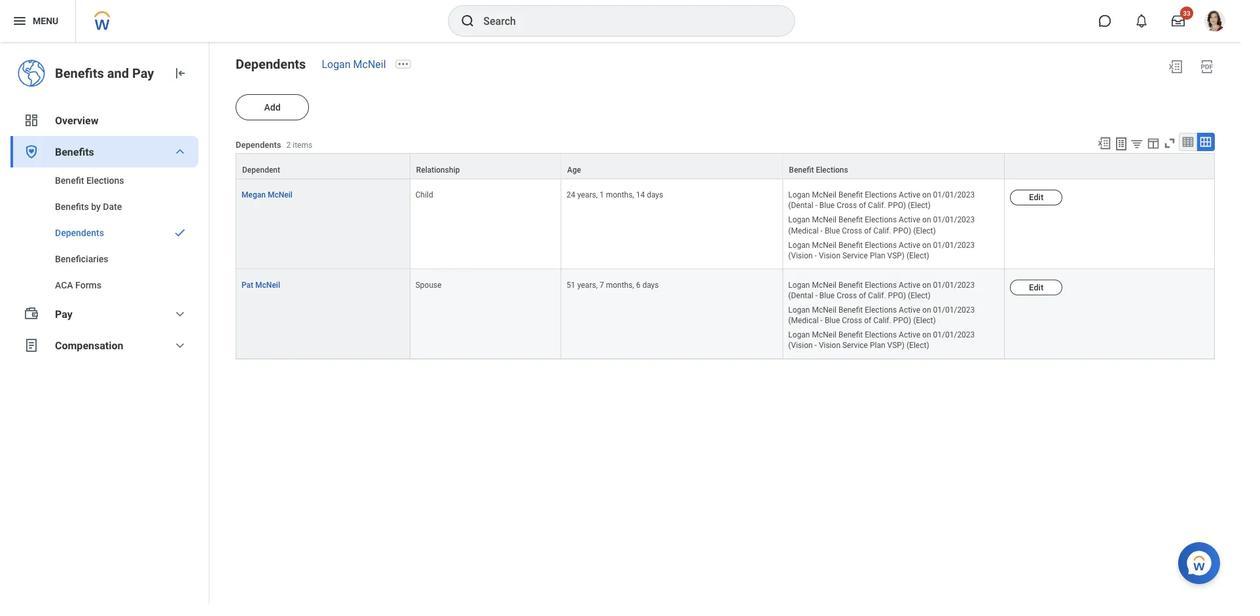 Task type: describe. For each thing, give the bounding box(es) containing it.
compensation button
[[10, 330, 198, 361]]

benefits element
[[10, 168, 198, 299]]

logan for 51 years, 7 months, 6 days's logan mcneil benefit elections active on 01/01/2023 (dental - blue cross of calif. ppo) (elect) element
[[789, 281, 810, 290]]

elections for logan mcneil benefit elections active on 01/01/2023 (medical - blue cross of calif. ppo) (elect) element related to 51 years, 7 months, 6 days
[[865, 306, 897, 315]]

benefits and pay
[[55, 65, 154, 81]]

table image
[[1182, 136, 1195, 149]]

task pay image
[[24, 306, 39, 322]]

items selected list for 24 years, 1 months, 14 days
[[789, 188, 999, 261]]

logan mcneil benefit elections active on 01/01/2023 (dental - blue cross of calif. ppo) (elect) for 51 years, 7 months, 6 days
[[789, 281, 975, 300]]

benefit for 24 years, 1 months, 14 days logan mcneil benefit elections active on 01/01/2023 (vision - vision service plan vsp) (elect) element
[[839, 241, 863, 250]]

logan for logan mcneil benefit elections active on 01/01/2023 (vision - vision service plan vsp) (elect) element corresponding to 51 years, 7 months, 6 days
[[789, 331, 810, 340]]

(elect) for logan mcneil benefit elections active on 01/01/2023 (medical - blue cross of calif. ppo) (elect) element related to 51 years, 7 months, 6 days
[[914, 316, 936, 325]]

dependent
[[242, 166, 280, 175]]

logan mcneil benefit elections active on 01/01/2023 (vision - vision service plan vsp) (elect) for 24 years, 1 months, 14 days
[[789, 241, 975, 260]]

benefit for logan mcneil benefit elections active on 01/01/2023 (vision - vision service plan vsp) (elect) element corresponding to 51 years, 7 months, 6 days
[[839, 331, 863, 340]]

export to worksheets image
[[1114, 136, 1130, 152]]

inbox large image
[[1172, 14, 1185, 28]]

benefits and pay element
[[55, 64, 162, 83]]

years, for 51
[[577, 281, 598, 290]]

benefit for 51 years, 7 months, 6 days's logan mcneil benefit elections active on 01/01/2023 (dental - blue cross of calif. ppo) (elect) element
[[839, 281, 863, 290]]

transformation import image
[[172, 65, 188, 81]]

logan for logan mcneil link
[[322, 58, 351, 70]]

relationship button
[[410, 154, 561, 179]]

1 edit button from the top
[[1010, 190, 1063, 206]]

logan mcneil
[[322, 58, 386, 70]]

(medical for 51 years, 7 months, 6 days
[[789, 316, 819, 325]]

24 years, 1 months, 14 days
[[567, 191, 663, 200]]

export to excel image
[[1097, 136, 1112, 151]]

logan mcneil benefit elections active on 01/01/2023 (dental - blue cross of calif. ppo) (elect) element for 51 years, 7 months, 6 days
[[789, 278, 975, 300]]

expand table image
[[1200, 136, 1213, 149]]

plan for 51 years, 7 months, 6 days
[[870, 341, 886, 350]]

select to filter grid data image
[[1130, 137, 1145, 151]]

megan mcneil
[[242, 191, 293, 200]]

on for 24 years, 1 months, 14 days logan mcneil benefit elections active on 01/01/2023 (vision - vision service plan vsp) (elect) element
[[923, 241, 932, 250]]

menu
[[33, 15, 58, 26]]

fullscreen image
[[1163, 136, 1177, 151]]

51 years, 7 months, 6 days
[[567, 281, 659, 290]]

on for logan mcneil benefit elections active on 01/01/2023 (medical - blue cross of calif. ppo) (elect) element corresponding to 24 years, 1 months, 14 days
[[923, 216, 932, 225]]

1
[[600, 191, 604, 200]]

document alt image
[[24, 338, 39, 354]]

dependents link
[[10, 220, 198, 246]]

01/01/2023 for logan mcneil benefit elections active on 01/01/2023 (medical - blue cross of calif. ppo) (elect) element related to 51 years, 7 months, 6 days
[[933, 306, 975, 315]]

Search Workday  search field
[[484, 7, 768, 35]]

of for logan mcneil benefit elections active on 01/01/2023 (medical - blue cross of calif. ppo) (elect) element related to 51 years, 7 months, 6 days
[[864, 316, 872, 325]]

pat
[[242, 281, 253, 290]]

benefits for benefits by date
[[55, 201, 89, 212]]

vsp) for 51 years, 7 months, 6 days
[[888, 341, 905, 350]]

check image
[[172, 227, 188, 240]]

child element
[[416, 188, 433, 200]]

profile logan mcneil image
[[1205, 10, 1226, 34]]

3 active from the top
[[899, 241, 921, 250]]

vsp) for 24 years, 1 months, 14 days
[[888, 251, 905, 260]]

benefit for logan mcneil benefit elections active on 01/01/2023 (medical - blue cross of calif. ppo) (elect) element corresponding to 24 years, 1 months, 14 days
[[839, 216, 863, 225]]

export to excel image
[[1168, 59, 1184, 75]]

chevron down small image for compensation
[[172, 338, 188, 354]]

14
[[636, 191, 645, 200]]

mcneil inside megan mcneil link
[[268, 191, 293, 200]]

elections inside benefits element
[[86, 175, 124, 186]]

2 edit button from the top
[[1010, 280, 1063, 296]]

01/01/2023 for logan mcneil benefit elections active on 01/01/2023 (dental - blue cross of calif. ppo) (elect) element for 24 years, 1 months, 14 days
[[933, 191, 975, 200]]

(vision for 24 years, 1 months, 14 days
[[789, 251, 813, 260]]

age button
[[561, 154, 783, 179]]

logan for 24 years, 1 months, 14 days logan mcneil benefit elections active on 01/01/2023 (vision - vision service plan vsp) (elect) element
[[789, 241, 810, 250]]

service for 24 years, 1 months, 14 days
[[843, 251, 868, 260]]

mcneil inside pat mcneil link
[[255, 281, 280, 290]]

of for logan mcneil benefit elections active on 01/01/2023 (medical - blue cross of calif. ppo) (elect) element corresponding to 24 years, 1 months, 14 days
[[864, 226, 872, 235]]

benefit elections for benefit elections popup button
[[789, 166, 848, 175]]

menu button
[[0, 0, 75, 42]]

elections for logan mcneil benefit elections active on 01/01/2023 (vision - vision service plan vsp) (elect) element corresponding to 51 years, 7 months, 6 days
[[865, 331, 897, 340]]

dependent button
[[236, 154, 410, 179]]

benefits by date link
[[10, 194, 198, 220]]

7
[[600, 281, 604, 290]]

and
[[107, 65, 129, 81]]

51
[[567, 281, 576, 290]]

logan mcneil benefit elections active on 01/01/2023 (vision - vision service plan vsp) (elect) for 51 years, 7 months, 6 days
[[789, 331, 975, 350]]

benefit elections link
[[10, 168, 198, 194]]

elections for logan mcneil benefit elections active on 01/01/2023 (medical - blue cross of calif. ppo) (elect) element corresponding to 24 years, 1 months, 14 days
[[865, 216, 897, 225]]

elections for 24 years, 1 months, 14 days logan mcneil benefit elections active on 01/01/2023 (vision - vision service plan vsp) (elect) element
[[865, 241, 897, 250]]

of for logan mcneil benefit elections active on 01/01/2023 (dental - blue cross of calif. ppo) (elect) element for 24 years, 1 months, 14 days
[[859, 201, 866, 210]]

by
[[91, 201, 101, 212]]

on for logan mcneil benefit elections active on 01/01/2023 (vision - vision service plan vsp) (elect) element corresponding to 51 years, 7 months, 6 days
[[923, 331, 932, 340]]

pat mcneil link
[[242, 278, 280, 290]]

0 vertical spatial dependents
[[236, 56, 306, 72]]

benefit for logan mcneil benefit elections active on 01/01/2023 (medical - blue cross of calif. ppo) (elect) element related to 51 years, 7 months, 6 days
[[839, 306, 863, 315]]

2 edit row from the top
[[236, 269, 1215, 360]]

logan mcneil benefit elections active on 01/01/2023 (medical - blue cross of calif. ppo) (elect) for 51 years, 7 months, 6 days
[[789, 306, 975, 325]]

benefit elections button
[[783, 154, 1005, 179]]

elections for 51 years, 7 months, 6 days's logan mcneil benefit elections active on 01/01/2023 (dental - blue cross of calif. ppo) (elect) element
[[865, 281, 897, 290]]

benefits for benefits
[[55, 146, 94, 158]]

(elect) for 51 years, 7 months, 6 days's logan mcneil benefit elections active on 01/01/2023 (dental - blue cross of calif. ppo) (elect) element
[[908, 291, 931, 300]]

items selected list for 51 years, 7 months, 6 days
[[789, 278, 999, 351]]

plan for 24 years, 1 months, 14 days
[[870, 251, 886, 260]]

aca forms
[[55, 280, 101, 291]]

33 button
[[1164, 7, 1194, 35]]

navigation pane region
[[0, 42, 210, 606]]

dependents 2 items
[[236, 140, 312, 150]]

4 active from the top
[[899, 281, 921, 290]]

pay inside benefits and pay element
[[132, 65, 154, 81]]



Task type: vqa. For each thing, say whether or not it's contained in the screenshot.
the "Dependents" Link
yes



Task type: locate. For each thing, give the bounding box(es) containing it.
days right 6
[[643, 281, 659, 290]]

benefit elections for benefit elections link
[[55, 175, 124, 186]]

(vision
[[789, 251, 813, 260], [789, 341, 813, 350]]

months,
[[606, 191, 634, 200], [606, 281, 634, 290]]

months, for 7
[[606, 281, 634, 290]]

pat mcneil
[[242, 281, 280, 290]]

01/01/2023
[[933, 191, 975, 200], [933, 216, 975, 225], [933, 241, 975, 250], [933, 281, 975, 290], [933, 306, 975, 315], [933, 331, 975, 340]]

mcneil
[[353, 58, 386, 70], [268, 191, 293, 200], [812, 191, 837, 200], [812, 216, 837, 225], [812, 241, 837, 250], [255, 281, 280, 290], [812, 281, 837, 290], [812, 306, 837, 315], [812, 331, 837, 340]]

search image
[[460, 13, 476, 29]]

logan mcneil benefit elections active on 01/01/2023 (dental - blue cross of calif. ppo) (elect) for 24 years, 1 months, 14 days
[[789, 191, 975, 210]]

2 active from the top
[[899, 216, 921, 225]]

2 plan from the top
[[870, 341, 886, 350]]

pay right the and
[[132, 65, 154, 81]]

years, left 7
[[577, 281, 598, 290]]

33
[[1183, 9, 1191, 17]]

vision for 51 years, 7 months, 6 days
[[819, 341, 841, 350]]

pay down "aca"
[[55, 308, 73, 321]]

1 logan mcneil benefit elections active on 01/01/2023 (dental - blue cross of calif. ppo) (elect) from the top
[[789, 191, 975, 210]]

2 logan mcneil benefit elections active on 01/01/2023 (medical - blue cross of calif. ppo) (elect) element from the top
[[789, 303, 975, 325]]

1 vertical spatial years,
[[577, 281, 598, 290]]

(vision for 51 years, 7 months, 6 days
[[789, 341, 813, 350]]

years, left 1
[[577, 191, 598, 200]]

days for 51 years, 7 months, 6 days
[[643, 281, 659, 290]]

benefit
[[789, 166, 814, 175], [55, 175, 84, 186], [839, 191, 863, 200], [839, 216, 863, 225], [839, 241, 863, 250], [839, 281, 863, 290], [839, 306, 863, 315], [839, 331, 863, 340]]

spouse
[[416, 281, 442, 290]]

1 vsp) from the top
[[888, 251, 905, 260]]

5 active from the top
[[899, 306, 921, 315]]

2 logan mcneil benefit elections active on 01/01/2023 (dental - blue cross of calif. ppo) (elect) element from the top
[[789, 278, 975, 300]]

1 vertical spatial logan mcneil benefit elections active on 01/01/2023 (vision - vision service plan vsp) (elect)
[[789, 331, 975, 350]]

(medical for 24 years, 1 months, 14 days
[[789, 226, 819, 235]]

cross
[[837, 201, 857, 210], [842, 226, 863, 235], [837, 291, 857, 300], [842, 316, 863, 325]]

dependents inside "link"
[[55, 228, 104, 238]]

2 (vision from the top
[[789, 341, 813, 350]]

1 chevron down small image from the top
[[172, 306, 188, 322]]

1 vertical spatial chevron down small image
[[172, 338, 188, 354]]

row
[[236, 153, 1215, 179]]

add
[[264, 102, 281, 113]]

pay
[[132, 65, 154, 81], [55, 308, 73, 321]]

01/01/2023 for logan mcneil benefit elections active on 01/01/2023 (vision - vision service plan vsp) (elect) element corresponding to 51 years, 7 months, 6 days
[[933, 331, 975, 340]]

1 vertical spatial dependents
[[236, 140, 281, 150]]

on for 51 years, 7 months, 6 days's logan mcneil benefit elections active on 01/01/2023 (dental - blue cross of calif. ppo) (elect) element
[[923, 281, 932, 290]]

benefits down overview
[[55, 146, 94, 158]]

6
[[636, 281, 641, 290]]

0 vertical spatial (medical
[[789, 226, 819, 235]]

logan mcneil benefit elections active on 01/01/2023 (vision - vision service plan vsp) (elect) element for 24 years, 1 months, 14 days
[[789, 238, 975, 260]]

1 logan mcneil benefit elections active on 01/01/2023 (vision - vision service plan vsp) (elect) element from the top
[[789, 238, 975, 260]]

pay inside pay dropdown button
[[55, 308, 73, 321]]

plan
[[870, 251, 886, 260], [870, 341, 886, 350]]

2 vertical spatial benefits
[[55, 201, 89, 212]]

4 01/01/2023 from the top
[[933, 281, 975, 290]]

2 vertical spatial dependents
[[55, 228, 104, 238]]

1 horizontal spatial pay
[[132, 65, 154, 81]]

5 01/01/2023 from the top
[[933, 306, 975, 315]]

dependents up "add" on the top left
[[236, 56, 306, 72]]

01/01/2023 for 51 years, 7 months, 6 days's logan mcneil benefit elections active on 01/01/2023 (dental - blue cross of calif. ppo) (elect) element
[[933, 281, 975, 290]]

1 edit from the top
[[1029, 192, 1044, 202]]

2 (dental from the top
[[789, 291, 814, 300]]

1 vertical spatial benefits
[[55, 146, 94, 158]]

2 months, from the top
[[606, 281, 634, 290]]

child
[[416, 191, 433, 200]]

dependents up beneficiaries
[[55, 228, 104, 238]]

0 vertical spatial days
[[647, 191, 663, 200]]

overview
[[55, 114, 98, 127]]

justify image
[[12, 13, 28, 29]]

benefits button
[[10, 136, 198, 168]]

0 vertical spatial service
[[843, 251, 868, 260]]

months, right 7
[[606, 281, 634, 290]]

0 vertical spatial items selected list
[[789, 188, 999, 261]]

service
[[843, 251, 868, 260], [843, 341, 868, 350]]

-
[[816, 201, 818, 210], [821, 226, 823, 235], [815, 251, 817, 260], [816, 291, 818, 300], [821, 316, 823, 325], [815, 341, 817, 350]]

0 horizontal spatial benefit elections
[[55, 175, 124, 186]]

chevron down small image for pay
[[172, 306, 188, 322]]

elections for logan mcneil benefit elections active on 01/01/2023 (dental - blue cross of calif. ppo) (elect) element for 24 years, 1 months, 14 days
[[865, 191, 897, 200]]

0 vertical spatial logan mcneil benefit elections active on 01/01/2023 (dental - blue cross of calif. ppo) (elect)
[[789, 191, 975, 210]]

of
[[859, 201, 866, 210], [864, 226, 872, 235], [859, 291, 866, 300], [864, 316, 872, 325]]

1 (dental from the top
[[789, 201, 814, 210]]

benefit inside popup button
[[789, 166, 814, 175]]

1 vertical spatial logan mcneil benefit elections active on 01/01/2023 (dental - blue cross of calif. ppo) (elect) element
[[789, 278, 975, 300]]

2 vision from the top
[[819, 341, 841, 350]]

row containing dependent
[[236, 153, 1215, 179]]

2 items selected list from the top
[[789, 278, 999, 351]]

(dental for 24 years, 1 months, 14 days
[[789, 201, 814, 210]]

items selected list
[[789, 188, 999, 261], [789, 278, 999, 351]]

click to view/edit grid preferences image
[[1147, 136, 1161, 151]]

add button
[[236, 94, 309, 120]]

0 horizontal spatial pay
[[55, 308, 73, 321]]

megan
[[242, 191, 266, 200]]

1 vision from the top
[[819, 251, 841, 260]]

logan mcneil benefit elections active on 01/01/2023 (medical - blue cross of calif. ppo) (elect) for 24 years, 1 months, 14 days
[[789, 216, 975, 235]]

1 vertical spatial vision
[[819, 341, 841, 350]]

2 logan mcneil benefit elections active on 01/01/2023 (medical - blue cross of calif. ppo) (elect) from the top
[[789, 306, 975, 325]]

logan mcneil benefit elections active on 01/01/2023 (vision - vision service plan vsp) (elect) element for 51 years, 7 months, 6 days
[[789, 328, 975, 350]]

1 vertical spatial (vision
[[789, 341, 813, 350]]

1 plan from the top
[[870, 251, 886, 260]]

(elect) for logan mcneil benefit elections active on 01/01/2023 (medical - blue cross of calif. ppo) (elect) element corresponding to 24 years, 1 months, 14 days
[[914, 226, 936, 235]]

beneficiaries link
[[10, 246, 198, 272]]

logan mcneil benefit elections active on 01/01/2023 (medical - blue cross of calif. ppo) (elect) element for 24 years, 1 months, 14 days
[[789, 213, 975, 235]]

(medical
[[789, 226, 819, 235], [789, 316, 819, 325]]

compensation
[[55, 340, 123, 352]]

of for 51 years, 7 months, 6 days's logan mcneil benefit elections active on 01/01/2023 (dental - blue cross of calif. ppo) (elect) element
[[859, 291, 866, 300]]

dashboard image
[[24, 113, 39, 128]]

2 benefits from the top
[[55, 146, 94, 158]]

elections inside popup button
[[816, 166, 848, 175]]

0 vertical spatial months,
[[606, 191, 634, 200]]

spouse element
[[416, 278, 442, 290]]

2 years, from the top
[[577, 281, 598, 290]]

logan mcneil benefit elections active on 01/01/2023 (dental - blue cross of calif. ppo) (elect)
[[789, 191, 975, 210], [789, 281, 975, 300]]

1 items selected list from the top
[[789, 188, 999, 261]]

1 vertical spatial logan mcneil benefit elections active on 01/01/2023 (medical - blue cross of calif. ppo) (elect) element
[[789, 303, 975, 325]]

benefit elections inside benefit elections link
[[55, 175, 124, 186]]

on
[[923, 191, 932, 200], [923, 216, 932, 225], [923, 241, 932, 250], [923, 281, 932, 290], [923, 306, 932, 315], [923, 331, 932, 340]]

1 logan mcneil benefit elections active on 01/01/2023 (medical - blue cross of calif. ppo) (elect) from the top
[[789, 216, 975, 235]]

0 vertical spatial logan mcneil benefit elections active on 01/01/2023 (medical - blue cross of calif. ppo) (elect)
[[789, 216, 975, 235]]

logan mcneil benefit elections active on 01/01/2023 (vision - vision service plan vsp) (elect) element
[[789, 238, 975, 260], [789, 328, 975, 350]]

5 on from the top
[[923, 306, 932, 315]]

1 logan mcneil benefit elections active on 01/01/2023 (medical - blue cross of calif. ppo) (elect) element from the top
[[789, 213, 975, 235]]

1 (vision from the top
[[789, 251, 813, 260]]

vision
[[819, 251, 841, 260], [819, 341, 841, 350]]

1 years, from the top
[[577, 191, 598, 200]]

logan mcneil benefit elections active on 01/01/2023 (vision - vision service plan vsp) (elect)
[[789, 241, 975, 260], [789, 331, 975, 350]]

0 vertical spatial logan mcneil benefit elections active on 01/01/2023 (vision - vision service plan vsp) (elect) element
[[789, 238, 975, 260]]

age
[[567, 166, 581, 175]]

6 01/01/2023 from the top
[[933, 331, 975, 340]]

0 vertical spatial benefits
[[55, 65, 104, 81]]

01/01/2023 for logan mcneil benefit elections active on 01/01/2023 (medical - blue cross of calif. ppo) (elect) element corresponding to 24 years, 1 months, 14 days
[[933, 216, 975, 225]]

3 on from the top
[[923, 241, 932, 250]]

24
[[567, 191, 576, 200]]

benefits
[[55, 65, 104, 81], [55, 146, 94, 158], [55, 201, 89, 212]]

1 active from the top
[[899, 191, 921, 200]]

toolbar
[[1092, 133, 1215, 153]]

(dental
[[789, 201, 814, 210], [789, 291, 814, 300]]

2 on from the top
[[923, 216, 932, 225]]

benefit elections
[[789, 166, 848, 175], [55, 175, 124, 186]]

1 logan mcneil benefit elections active on 01/01/2023 (vision - vision service plan vsp) (elect) from the top
[[789, 241, 975, 260]]

0 vertical spatial (vision
[[789, 251, 813, 260]]

1 vertical spatial logan mcneil benefit elections active on 01/01/2023 (medical - blue cross of calif. ppo) (elect)
[[789, 306, 975, 325]]

1 edit row from the top
[[236, 179, 1215, 269]]

1 vertical spatial (medical
[[789, 316, 819, 325]]

chevron down small image inside compensation 'dropdown button'
[[172, 338, 188, 354]]

active
[[899, 191, 921, 200], [899, 216, 921, 225], [899, 241, 921, 250], [899, 281, 921, 290], [899, 306, 921, 315], [899, 331, 921, 340]]

benefits for benefits and pay
[[55, 65, 104, 81]]

items
[[293, 140, 312, 150]]

edit
[[1029, 192, 1044, 202], [1029, 282, 1044, 292]]

ppo)
[[888, 201, 906, 210], [894, 226, 912, 235], [888, 291, 906, 300], [894, 316, 912, 325]]

0 vertical spatial plan
[[870, 251, 886, 260]]

logan mcneil benefit elections active on 01/01/2023 (medical - blue cross of calif. ppo) (elect) element for 51 years, 7 months, 6 days
[[789, 303, 975, 325]]

1 01/01/2023 from the top
[[933, 191, 975, 200]]

2 logan mcneil benefit elections active on 01/01/2023 (vision - vision service plan vsp) (elect) element from the top
[[789, 328, 975, 350]]

overview link
[[10, 105, 198, 136]]

dependents
[[236, 56, 306, 72], [236, 140, 281, 150], [55, 228, 104, 238]]

logan
[[322, 58, 351, 70], [789, 191, 810, 200], [789, 216, 810, 225], [789, 241, 810, 250], [789, 281, 810, 290], [789, 306, 810, 315], [789, 331, 810, 340]]

1 horizontal spatial benefit elections
[[789, 166, 848, 175]]

2 edit from the top
[[1029, 282, 1044, 292]]

1 vertical spatial edit button
[[1010, 280, 1063, 296]]

2 service from the top
[[843, 341, 868, 350]]

0 vertical spatial edit
[[1029, 192, 1044, 202]]

1 logan mcneil benefit elections active on 01/01/2023 (dental - blue cross of calif. ppo) (elect) element from the top
[[789, 188, 975, 210]]

0 vertical spatial logan mcneil benefit elections active on 01/01/2023 (vision - vision service plan vsp) (elect)
[[789, 241, 975, 260]]

1 vertical spatial months,
[[606, 281, 634, 290]]

logan for logan mcneil benefit elections active on 01/01/2023 (dental - blue cross of calif. ppo) (elect) element for 24 years, 1 months, 14 days
[[789, 191, 810, 200]]

2 logan mcneil benefit elections active on 01/01/2023 (vision - vision service plan vsp) (elect) from the top
[[789, 331, 975, 350]]

logan mcneil benefit elections active on 01/01/2023 (medical - blue cross of calif. ppo) (elect)
[[789, 216, 975, 235], [789, 306, 975, 325]]

benefits left the and
[[55, 65, 104, 81]]

logan mcneil link
[[322, 58, 386, 70]]

months, right 1
[[606, 191, 634, 200]]

calif.
[[868, 201, 886, 210], [874, 226, 892, 235], [868, 291, 886, 300], [874, 316, 892, 325]]

0 vertical spatial logan mcneil benefit elections active on 01/01/2023 (dental - blue cross of calif. ppo) (elect) element
[[789, 188, 975, 210]]

logan for logan mcneil benefit elections active on 01/01/2023 (medical - blue cross of calif. ppo) (elect) element related to 51 years, 7 months, 6 days
[[789, 306, 810, 315]]

pay button
[[10, 299, 198, 330]]

0 vertical spatial chevron down small image
[[172, 306, 188, 322]]

vision for 24 years, 1 months, 14 days
[[819, 251, 841, 260]]

days
[[647, 191, 663, 200], [643, 281, 659, 290]]

0 vertical spatial vsp)
[[888, 251, 905, 260]]

megan mcneil link
[[242, 188, 293, 200]]

logan for logan mcneil benefit elections active on 01/01/2023 (medical - blue cross of calif. ppo) (elect) element corresponding to 24 years, 1 months, 14 days
[[789, 216, 810, 225]]

edit row
[[236, 179, 1215, 269], [236, 269, 1215, 360]]

1 benefits from the top
[[55, 65, 104, 81]]

chevron down small image
[[172, 144, 188, 160]]

2
[[287, 140, 291, 150]]

on for logan mcneil benefit elections active on 01/01/2023 (dental - blue cross of calif. ppo) (elect) element for 24 years, 1 months, 14 days
[[923, 191, 932, 200]]

0 vertical spatial logan mcneil benefit elections active on 01/01/2023 (medical - blue cross of calif. ppo) (elect) element
[[789, 213, 975, 235]]

benefit for logan mcneil benefit elections active on 01/01/2023 (dental - blue cross of calif. ppo) (elect) element for 24 years, 1 months, 14 days
[[839, 191, 863, 200]]

01/01/2023 for 24 years, 1 months, 14 days logan mcneil benefit elections active on 01/01/2023 (vision - vision service plan vsp) (elect) element
[[933, 241, 975, 250]]

days right 14
[[647, 191, 663, 200]]

0 vertical spatial pay
[[132, 65, 154, 81]]

aca forms link
[[10, 272, 198, 299]]

3 01/01/2023 from the top
[[933, 241, 975, 250]]

6 active from the top
[[899, 331, 921, 340]]

3 benefits from the top
[[55, 201, 89, 212]]

logan mcneil benefit elections active on 01/01/2023 (dental - blue cross of calif. ppo) (elect) element
[[789, 188, 975, 210], [789, 278, 975, 300]]

1 vertical spatial pay
[[55, 308, 73, 321]]

2 chevron down small image from the top
[[172, 338, 188, 354]]

months, for 1
[[606, 191, 634, 200]]

0 vertical spatial vision
[[819, 251, 841, 260]]

date
[[103, 201, 122, 212]]

chevron down small image
[[172, 306, 188, 322], [172, 338, 188, 354]]

4 on from the top
[[923, 281, 932, 290]]

days for 24 years, 1 months, 14 days
[[647, 191, 663, 200]]

2 01/01/2023 from the top
[[933, 216, 975, 225]]

(elect) for logan mcneil benefit elections active on 01/01/2023 (dental - blue cross of calif. ppo) (elect) element for 24 years, 1 months, 14 days
[[908, 201, 931, 210]]

1 vertical spatial edit
[[1029, 282, 1044, 292]]

1 vertical spatial logan mcneil benefit elections active on 01/01/2023 (vision - vision service plan vsp) (elect) element
[[789, 328, 975, 350]]

(elect)
[[908, 201, 931, 210], [914, 226, 936, 235], [907, 251, 930, 260], [908, 291, 931, 300], [914, 316, 936, 325], [907, 341, 930, 350]]

aca
[[55, 280, 73, 291]]

0 vertical spatial (dental
[[789, 201, 814, 210]]

1 vertical spatial (dental
[[789, 291, 814, 300]]

service for 51 years, 7 months, 6 days
[[843, 341, 868, 350]]

1 vertical spatial items selected list
[[789, 278, 999, 351]]

1 (medical from the top
[[789, 226, 819, 235]]

1 vertical spatial logan mcneil benefit elections active on 01/01/2023 (dental - blue cross of calif. ppo) (elect)
[[789, 281, 975, 300]]

1 on from the top
[[923, 191, 932, 200]]

years,
[[577, 191, 598, 200], [577, 281, 598, 290]]

benefits inside dropdown button
[[55, 146, 94, 158]]

blue
[[820, 201, 835, 210], [825, 226, 840, 235], [820, 291, 835, 300], [825, 316, 840, 325]]

1 service from the top
[[843, 251, 868, 260]]

benefits image
[[24, 144, 39, 160]]

0 vertical spatial years,
[[577, 191, 598, 200]]

2 logan mcneil benefit elections active on 01/01/2023 (dental - blue cross of calif. ppo) (elect) from the top
[[789, 281, 975, 300]]

logan mcneil benefit elections active on 01/01/2023 (dental - blue cross of calif. ppo) (elect) element for 24 years, 1 months, 14 days
[[789, 188, 975, 210]]

beneficiaries
[[55, 254, 108, 265]]

view printable version (pdf) image
[[1200, 59, 1215, 75]]

benefit elections inside benefit elections popup button
[[789, 166, 848, 175]]

0 vertical spatial edit button
[[1010, 190, 1063, 206]]

notifications large image
[[1135, 14, 1149, 28]]

6 on from the top
[[923, 331, 932, 340]]

1 months, from the top
[[606, 191, 634, 200]]

benefit inside navigation pane region
[[55, 175, 84, 186]]

forms
[[75, 280, 101, 291]]

2 (medical from the top
[[789, 316, 819, 325]]

on for logan mcneil benefit elections active on 01/01/2023 (medical - blue cross of calif. ppo) (elect) element related to 51 years, 7 months, 6 days
[[923, 306, 932, 315]]

benefits by date
[[55, 201, 122, 212]]

1 vertical spatial service
[[843, 341, 868, 350]]

relationship
[[416, 166, 460, 175]]

1 vertical spatial plan
[[870, 341, 886, 350]]

logan mcneil benefit elections active on 01/01/2023 (medical - blue cross of calif. ppo) (elect) element
[[789, 213, 975, 235], [789, 303, 975, 325]]

edit button
[[1010, 190, 1063, 206], [1010, 280, 1063, 296]]

dependents up dependent
[[236, 140, 281, 150]]

1 vertical spatial vsp)
[[888, 341, 905, 350]]

1 vertical spatial days
[[643, 281, 659, 290]]

(dental for 51 years, 7 months, 6 days
[[789, 291, 814, 300]]

benefits left by
[[55, 201, 89, 212]]

years, for 24
[[577, 191, 598, 200]]

elections
[[816, 166, 848, 175], [86, 175, 124, 186], [865, 191, 897, 200], [865, 216, 897, 225], [865, 241, 897, 250], [865, 281, 897, 290], [865, 306, 897, 315], [865, 331, 897, 340]]

vsp)
[[888, 251, 905, 260], [888, 341, 905, 350]]

2 vsp) from the top
[[888, 341, 905, 350]]



